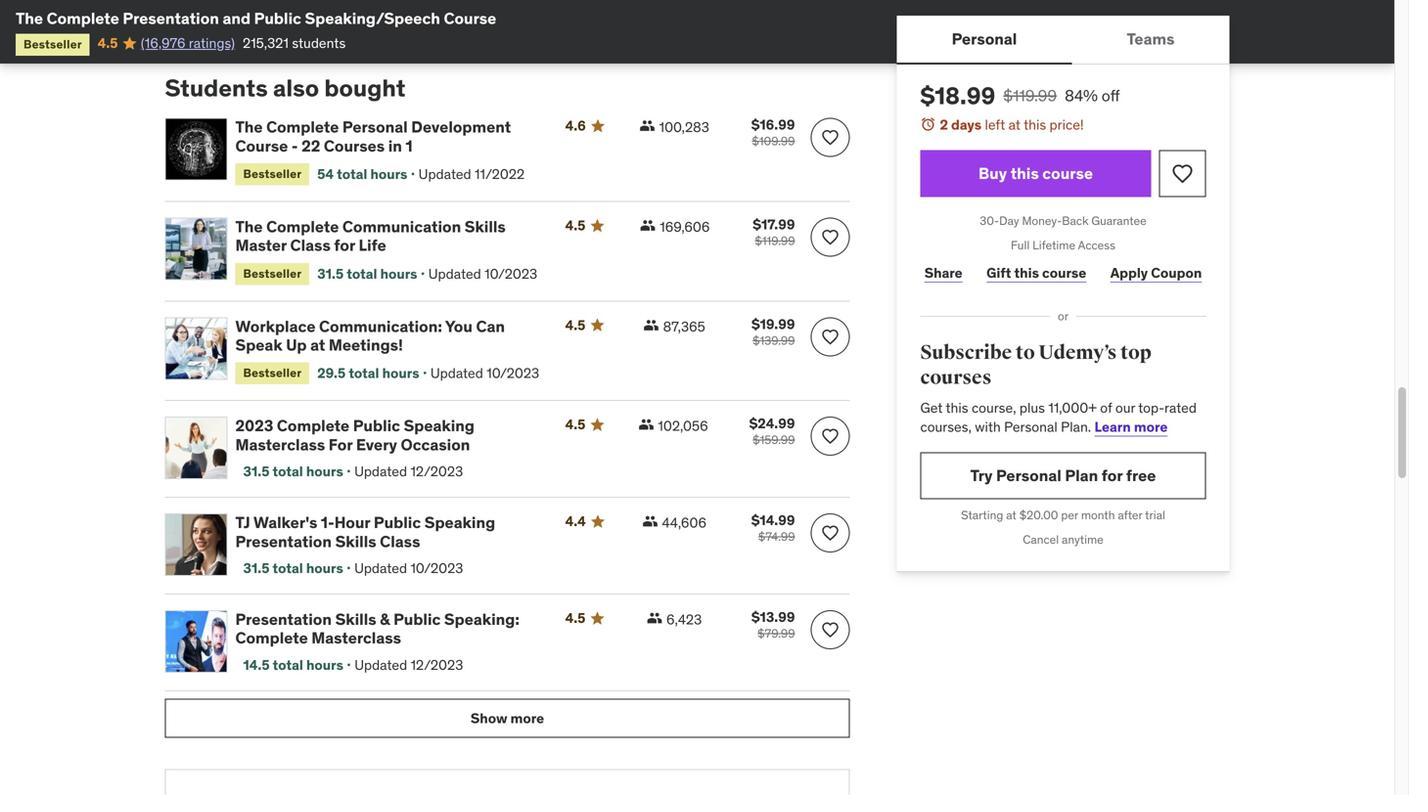 Task type: describe. For each thing, give the bounding box(es) containing it.
plus
[[1020, 399, 1045, 417]]

speaking inside '2023 complete public speaking masterclass for every occasion'
[[404, 416, 475, 436]]

get
[[920, 399, 943, 417]]

in
[[388, 136, 402, 156]]

and
[[223, 8, 251, 28]]

walker's
[[253, 513, 317, 533]]

xsmall image
[[638, 417, 654, 433]]

87,365
[[663, 318, 705, 335]]

wishlist image for 2023 complete public speaking masterclass for every occasion
[[821, 427, 840, 446]]

buy this course
[[979, 163, 1093, 183]]

54
[[317, 165, 334, 183]]

apply
[[1111, 264, 1148, 282]]

12/2023 for masterclass
[[411, 657, 463, 674]]

tj walker's 1-hour public speaking presentation skills class link
[[235, 513, 542, 552]]

money-
[[1022, 213, 1062, 229]]

xsmall image for the complete personal development course - 22 courses in 1
[[640, 118, 655, 134]]

0 vertical spatial presentation
[[123, 8, 219, 28]]

coupon
[[1151, 264, 1202, 282]]

class inside the complete communication skills master class for life
[[290, 236, 331, 256]]

complete inside presentation skills & public speaking: complete masterclass
[[235, 629, 308, 649]]

$74.99
[[758, 530, 795, 545]]

off
[[1102, 86, 1120, 106]]

4.6
[[565, 117, 586, 135]]

total right 54
[[337, 165, 367, 183]]

show more button
[[165, 699, 850, 739]]

$109.99
[[752, 134, 795, 149]]

masterclass inside presentation skills & public speaking: complete masterclass
[[311, 629, 401, 649]]

updated 11/2022
[[419, 165, 525, 183]]

this left price!
[[1024, 116, 1046, 134]]

updated 12/2023 for masterclass
[[354, 657, 463, 674]]

speaking:
[[444, 610, 520, 630]]

plan.
[[1061, 418, 1091, 436]]

get this course, plus 11,000+ of our top-rated courses, with personal plan.
[[920, 399, 1197, 436]]

$79.99
[[758, 626, 795, 642]]

for inside try personal plan for free link
[[1102, 466, 1123, 486]]

54 total hours
[[317, 165, 408, 183]]

subscribe to udemy's top courses
[[920, 341, 1152, 390]]

workplace communication: you can speak up at meetings!
[[235, 316, 505, 355]]

bestseller for workplace communication: you can speak up at meetings!
[[243, 366, 302, 381]]

also
[[273, 73, 319, 103]]

hours down the in
[[370, 165, 408, 183]]

teams
[[1127, 29, 1175, 49]]

starting at $20.00 per month after trial cancel anytime
[[961, 508, 1165, 547]]

rated
[[1165, 399, 1197, 417]]

master
[[235, 236, 287, 256]]

every
[[356, 435, 397, 455]]

$13.99 $79.99
[[751, 609, 795, 642]]

hours down for
[[306, 463, 343, 480]]

1 horizontal spatial course
[[444, 8, 496, 28]]

4.5 for 2023 complete public speaking masterclass for every occasion
[[565, 416, 586, 434]]

presentation skills & public speaking: complete masterclass link
[[235, 610, 542, 649]]

up
[[286, 335, 307, 355]]

total down the meetings!
[[349, 365, 379, 382]]

100,283
[[659, 119, 709, 136]]

learn more link
[[1095, 418, 1168, 436]]

presentation skills & public speaking: complete masterclass
[[235, 610, 520, 649]]

31.5 total hours for walker's
[[243, 560, 343, 577]]

tab list containing personal
[[897, 16, 1230, 65]]

gift this course
[[987, 264, 1087, 282]]

tj walker's 1-hour public speaking presentation skills class
[[235, 513, 495, 552]]

can
[[476, 316, 505, 336]]

31.5 for walker's
[[243, 560, 270, 577]]

wishlist image for tj walker's 1-hour public speaking presentation skills class
[[821, 524, 840, 543]]

updated down tj walker's 1-hour public speaking presentation skills class link
[[354, 560, 407, 577]]

10/2023 for workplace communication: you can speak up at meetings!
[[487, 365, 539, 382]]

courses
[[920, 366, 992, 390]]

public inside tj walker's 1-hour public speaking presentation skills class
[[374, 513, 421, 533]]

more for show more
[[510, 710, 544, 727]]

2 vertical spatial 10/2023
[[410, 560, 463, 577]]

course inside the complete personal development course - 22 courses in 1
[[235, 136, 288, 156]]

the complete personal development course - 22 courses in 1
[[235, 117, 511, 156]]

for
[[329, 435, 353, 455]]

the complete communication skills master class for life
[[235, 217, 506, 256]]

try
[[970, 466, 993, 486]]

0 vertical spatial 31.5
[[317, 265, 344, 283]]

the for the complete presentation and public speaking/speech course
[[16, 8, 43, 28]]

bestseller for the complete personal development course - 22 courses in 1
[[243, 166, 302, 182]]

apply coupon button
[[1106, 254, 1206, 293]]

presentation inside presentation skills & public speaking: complete masterclass
[[235, 610, 332, 630]]

hour
[[334, 513, 370, 533]]

14.5
[[243, 657, 270, 674]]

wishlist image for the complete personal development course - 22 courses in 1
[[821, 128, 840, 147]]

total up the walker's
[[273, 463, 303, 480]]

full
[[1011, 238, 1030, 253]]

2023 complete public speaking masterclass for every occasion
[[235, 416, 475, 455]]

tj
[[235, 513, 250, 533]]

4.5 for workplace communication: you can speak up at meetings!
[[565, 316, 586, 334]]

updated down you
[[430, 365, 483, 382]]

personal inside get this course, plus 11,000+ of our top-rated courses, with personal plan.
[[1004, 418, 1058, 436]]

this for get
[[946, 399, 968, 417]]

price!
[[1050, 116, 1084, 134]]

$18.99
[[920, 81, 996, 111]]

-
[[292, 136, 298, 156]]

2023 complete public speaking masterclass for every occasion link
[[235, 416, 542, 455]]

$14.99 $74.99
[[751, 512, 795, 545]]

our
[[1116, 399, 1135, 417]]

updated down development
[[419, 165, 471, 183]]

workplace
[[235, 316, 316, 336]]

skills inside presentation skills & public speaking: complete masterclass
[[335, 610, 376, 630]]

skills inside tj walker's 1-hour public speaking presentation skills class
[[335, 532, 376, 552]]

1-
[[321, 513, 334, 533]]

xsmall image for presentation skills & public speaking: complete masterclass
[[647, 611, 663, 626]]

meetings!
[[329, 335, 403, 355]]

communication
[[342, 217, 461, 237]]

total down life
[[347, 265, 377, 283]]

skills inside the complete communication skills master class for life
[[465, 217, 506, 237]]

day
[[999, 213, 1019, 229]]

$17.99
[[753, 216, 795, 233]]

$159.99
[[753, 433, 795, 448]]

speaking inside tj walker's 1-hour public speaking presentation skills class
[[424, 513, 495, 533]]

2023
[[235, 416, 273, 436]]

$19.99
[[752, 315, 795, 333]]

1
[[406, 136, 413, 156]]

at inside starting at $20.00 per month after trial cancel anytime
[[1006, 508, 1017, 523]]

days
[[951, 116, 982, 134]]

personal inside the complete personal development course - 22 courses in 1
[[342, 117, 408, 137]]

personal button
[[897, 16, 1072, 63]]

more for learn more
[[1134, 418, 1168, 436]]

30-
[[980, 213, 999, 229]]

updated 10/2023 for the complete communication skills master class for life
[[428, 265, 537, 283]]

$17.99 $119.99
[[753, 216, 795, 249]]

$20.00
[[1019, 508, 1058, 523]]



Task type: locate. For each thing, give the bounding box(es) containing it.
or
[[1058, 309, 1069, 324]]

gift
[[987, 264, 1011, 282]]

1 vertical spatial updated 12/2023
[[354, 657, 463, 674]]

course down lifetime
[[1042, 264, 1087, 282]]

1 vertical spatial wishlist image
[[1171, 162, 1194, 186]]

1 vertical spatial for
[[1102, 466, 1123, 486]]

0 horizontal spatial $119.99
[[755, 233, 795, 249]]

try personal plan for free
[[970, 466, 1156, 486]]

free
[[1126, 466, 1156, 486]]

xsmall image left 87,365 at the top
[[644, 317, 659, 333]]

course,
[[972, 399, 1016, 417]]

10/2023
[[485, 265, 537, 283], [487, 365, 539, 382], [410, 560, 463, 577]]

complete for communication
[[266, 217, 339, 237]]

0 vertical spatial skills
[[465, 217, 506, 237]]

updated down presentation skills & public speaking: complete masterclass
[[354, 657, 407, 674]]

1 vertical spatial speaking
[[424, 513, 495, 533]]

total right 14.5
[[273, 657, 303, 674]]

this for buy
[[1011, 163, 1039, 183]]

xsmall image left 44,606
[[643, 514, 658, 530]]

xsmall image for workplace communication: you can speak up at meetings!
[[644, 317, 659, 333]]

$16.99
[[751, 116, 795, 134]]

xsmall image left 100,283
[[640, 118, 655, 134]]

you
[[445, 316, 473, 336]]

0 horizontal spatial class
[[290, 236, 331, 256]]

at right up at the left top of page
[[310, 335, 325, 355]]

tab list
[[897, 16, 1230, 65]]

0 vertical spatial 31.5 total hours
[[317, 265, 417, 283]]

presentation inside tj walker's 1-hour public speaking presentation skills class
[[235, 532, 332, 552]]

masterclass inside '2023 complete public speaking masterclass for every occasion'
[[235, 435, 325, 455]]

2
[[940, 116, 948, 134]]

xsmall image
[[640, 118, 655, 134], [640, 218, 656, 233], [644, 317, 659, 333], [643, 514, 658, 530], [647, 611, 663, 626]]

complete inside the complete communication skills master class for life
[[266, 217, 339, 237]]

buy this course button
[[920, 150, 1151, 197]]

hours down life
[[380, 265, 417, 283]]

xsmall image for tj walker's 1-hour public speaking presentation skills class
[[643, 514, 658, 530]]

0 horizontal spatial more
[[510, 710, 544, 727]]

wishlist image for presentation skills & public speaking: complete masterclass
[[821, 621, 840, 640]]

wishlist image right $139.99
[[821, 327, 840, 347]]

169,606
[[660, 218, 710, 236]]

$16.99 $109.99
[[751, 116, 795, 149]]

for left the free
[[1102, 466, 1123, 486]]

1 vertical spatial masterclass
[[311, 629, 401, 649]]

0 vertical spatial more
[[1134, 418, 1168, 436]]

10/2023 down tj walker's 1-hour public speaking presentation skills class link
[[410, 560, 463, 577]]

xsmall image left "6,423"
[[647, 611, 663, 626]]

public
[[254, 8, 301, 28], [353, 416, 400, 436], [374, 513, 421, 533], [393, 610, 441, 630]]

2 wishlist image from the top
[[821, 327, 840, 347]]

speak
[[235, 335, 283, 355]]

31.5 total hours up the walker's
[[243, 463, 343, 480]]

2 vertical spatial wishlist image
[[821, 524, 840, 543]]

0 vertical spatial class
[[290, 236, 331, 256]]

the complete communication skills master class for life link
[[235, 217, 542, 256]]

4 wishlist image from the top
[[821, 621, 840, 640]]

wishlist image right "$17.99 $119.99"
[[821, 228, 840, 247]]

1 vertical spatial at
[[310, 335, 325, 355]]

masterclass up 14.5 total hours at the bottom left of page
[[311, 629, 401, 649]]

31.5 total hours for complete
[[243, 463, 343, 480]]

the inside the complete communication skills master class for life
[[235, 217, 263, 237]]

plan
[[1065, 466, 1098, 486]]

more right show
[[510, 710, 544, 727]]

31.5 down tj
[[243, 560, 270, 577]]

1 vertical spatial 10/2023
[[487, 365, 539, 382]]

speaking
[[404, 416, 475, 436], [424, 513, 495, 533]]

learn
[[1095, 418, 1131, 436]]

updated 10/2023
[[428, 265, 537, 283], [430, 365, 539, 382], [354, 560, 463, 577]]

show
[[471, 710, 507, 727]]

31.5 total hours
[[317, 265, 417, 283], [243, 463, 343, 480], [243, 560, 343, 577]]

xsmall image for the complete communication skills master class for life
[[640, 218, 656, 233]]

31.5 down 2023 at the bottom left
[[243, 463, 270, 480]]

for inside the complete communication skills master class for life
[[334, 236, 355, 256]]

course
[[1043, 163, 1093, 183], [1042, 264, 1087, 282]]

1 course from the top
[[1043, 163, 1093, 183]]

course left -
[[235, 136, 288, 156]]

31.5 for complete
[[243, 463, 270, 480]]

complete for personal
[[266, 117, 339, 137]]

2 12/2023 from the top
[[411, 657, 463, 674]]

2 vertical spatial skills
[[335, 610, 376, 630]]

top-
[[1138, 399, 1165, 417]]

&
[[380, 610, 390, 630]]

to
[[1016, 341, 1035, 365]]

2 updated 12/2023 from the top
[[354, 657, 463, 674]]

teams button
[[1072, 16, 1230, 63]]

1 horizontal spatial more
[[1134, 418, 1168, 436]]

updated 10/2023 for workplace communication: you can speak up at meetings!
[[430, 365, 539, 382]]

6,423
[[666, 611, 702, 629]]

this for gift
[[1014, 264, 1039, 282]]

for left life
[[334, 236, 355, 256]]

30-day money-back guarantee full lifetime access
[[980, 213, 1147, 253]]

1 vertical spatial 31.5
[[243, 463, 270, 480]]

speaking/speech
[[305, 8, 440, 28]]

14.5 total hours
[[243, 657, 343, 674]]

more
[[1134, 418, 1168, 436], [510, 710, 544, 727]]

1 vertical spatial more
[[510, 710, 544, 727]]

students also bought
[[165, 73, 406, 103]]

$119.99 inside "$17.99 $119.99"
[[755, 233, 795, 249]]

starting
[[961, 508, 1003, 523]]

hours down presentation skills & public speaking: complete masterclass
[[306, 657, 343, 674]]

0 horizontal spatial course
[[235, 136, 288, 156]]

xsmall image left 169,606
[[640, 218, 656, 233]]

0 vertical spatial 12/2023
[[410, 463, 463, 480]]

31.5
[[317, 265, 344, 283], [243, 463, 270, 480], [243, 560, 270, 577]]

complete for public
[[277, 416, 350, 436]]

after
[[1118, 508, 1143, 523]]

1 vertical spatial updated 10/2023
[[430, 365, 539, 382]]

0 vertical spatial 10/2023
[[485, 265, 537, 283]]

complete
[[47, 8, 119, 28], [266, 117, 339, 137], [266, 217, 339, 237], [277, 416, 350, 436], [235, 629, 308, 649]]

top
[[1121, 341, 1152, 365]]

44,606
[[662, 514, 707, 532]]

skills left the &
[[335, 610, 376, 630]]

subscribe
[[920, 341, 1012, 365]]

more inside button
[[510, 710, 544, 727]]

speaking down occasion
[[424, 513, 495, 533]]

1 vertical spatial presentation
[[235, 532, 332, 552]]

public right for
[[353, 416, 400, 436]]

this inside get this course, plus 11,000+ of our top-rated courses, with personal plan.
[[946, 399, 968, 417]]

4.5 for the complete communication skills master class for life
[[565, 217, 586, 234]]

this right buy
[[1011, 163, 1039, 183]]

alarm image
[[920, 116, 936, 132]]

$119.99 up $19.99
[[755, 233, 795, 249]]

2 course from the top
[[1042, 264, 1087, 282]]

this inside button
[[1011, 163, 1039, 183]]

development
[[411, 117, 511, 137]]

29.5 total hours
[[317, 365, 419, 382]]

skills
[[465, 217, 506, 237], [335, 532, 376, 552], [335, 610, 376, 630]]

public inside '2023 complete public speaking masterclass for every occasion'
[[353, 416, 400, 436]]

1 vertical spatial class
[[380, 532, 420, 552]]

0 vertical spatial updated 10/2023
[[428, 265, 537, 283]]

share
[[925, 264, 963, 282]]

bestseller for the complete communication skills master class for life
[[243, 266, 302, 281]]

class right hour
[[380, 532, 420, 552]]

masterclass left for
[[235, 435, 325, 455]]

$139.99
[[753, 333, 795, 348]]

updated 12/2023 for every
[[354, 463, 463, 480]]

12/2023 down the presentation skills & public speaking: complete masterclass link
[[411, 657, 463, 674]]

access
[[1078, 238, 1116, 253]]

1 vertical spatial 31.5 total hours
[[243, 463, 343, 480]]

215,321 students
[[243, 34, 346, 52]]

this up 'courses,'
[[946, 399, 968, 417]]

0 vertical spatial speaking
[[404, 416, 475, 436]]

public inside presentation skills & public speaking: complete masterclass
[[393, 610, 441, 630]]

updated up you
[[428, 265, 481, 283]]

1 horizontal spatial $119.99
[[1003, 86, 1057, 106]]

$119.99 for $18.99
[[1003, 86, 1057, 106]]

1 vertical spatial skills
[[335, 532, 376, 552]]

1 wishlist image from the top
[[821, 228, 840, 247]]

0 vertical spatial wishlist image
[[821, 128, 840, 147]]

apply coupon
[[1111, 264, 1202, 282]]

1 vertical spatial 12/2023
[[411, 657, 463, 674]]

10/2023 up can
[[485, 265, 537, 283]]

with
[[975, 418, 1001, 436]]

$19.99 $139.99
[[752, 315, 795, 348]]

back
[[1062, 213, 1089, 229]]

1 updated 12/2023 from the top
[[354, 463, 463, 480]]

course inside button
[[1043, 163, 1093, 183]]

more down top-
[[1134, 418, 1168, 436]]

courses,
[[920, 418, 972, 436]]

$119.99 inside $18.99 $119.99 84% off
[[1003, 86, 1057, 106]]

the for the complete personal development course - 22 courses in 1
[[235, 117, 263, 137]]

wishlist image
[[821, 128, 840, 147], [1171, 162, 1194, 186], [821, 524, 840, 543]]

presentation up (16,976
[[123, 8, 219, 28]]

hours
[[370, 165, 408, 183], [380, 265, 417, 283], [382, 365, 419, 382], [306, 463, 343, 480], [306, 560, 343, 577], [306, 657, 343, 674]]

class inside tj walker's 1-hour public speaking presentation skills class
[[380, 532, 420, 552]]

complete for presentation
[[47, 8, 119, 28]]

updated 10/2023 up can
[[428, 265, 537, 283]]

31.5 down the complete communication skills master class for life
[[317, 265, 344, 283]]

2 vertical spatial at
[[1006, 508, 1017, 523]]

skills right the 1-
[[335, 532, 376, 552]]

this right gift
[[1014, 264, 1039, 282]]

2 vertical spatial 31.5 total hours
[[243, 560, 343, 577]]

wishlist image
[[821, 228, 840, 247], [821, 327, 840, 347], [821, 427, 840, 446], [821, 621, 840, 640]]

$24.99
[[749, 415, 795, 433]]

2 vertical spatial updated 10/2023
[[354, 560, 463, 577]]

presentation
[[123, 8, 219, 28], [235, 532, 332, 552], [235, 610, 332, 630]]

gift this course link
[[982, 254, 1091, 293]]

complete inside the complete personal development course - 22 courses in 1
[[266, 117, 339, 137]]

2 vertical spatial 31.5
[[243, 560, 270, 577]]

presentation up 14.5 total hours at the bottom left of page
[[235, 610, 332, 630]]

public up "215,321"
[[254, 8, 301, 28]]

0 vertical spatial $119.99
[[1003, 86, 1057, 106]]

updated 10/2023 down can
[[430, 365, 539, 382]]

wishlist image right $79.99
[[821, 621, 840, 640]]

skills down updated 11/2022
[[465, 217, 506, 237]]

the complete personal development course - 22 courses in 1 link
[[235, 117, 542, 156]]

1 12/2023 from the top
[[410, 463, 463, 480]]

personal
[[952, 29, 1017, 49], [342, 117, 408, 137], [1004, 418, 1058, 436], [996, 466, 1062, 486]]

12/2023 down occasion
[[410, 463, 463, 480]]

show more
[[471, 710, 544, 727]]

at inside workplace communication: you can speak up at meetings!
[[310, 335, 325, 355]]

31.5 total hours down life
[[317, 265, 417, 283]]

1 vertical spatial course
[[1042, 264, 1087, 282]]

0 vertical spatial updated 12/2023
[[354, 463, 463, 480]]

12/2023 for every
[[410, 463, 463, 480]]

masterclass
[[235, 435, 325, 455], [311, 629, 401, 649]]

public right hour
[[374, 513, 421, 533]]

the inside the complete personal development course - 22 courses in 1
[[235, 117, 263, 137]]

public right the &
[[393, 610, 441, 630]]

wishlist image for workplace communication: you can speak up at meetings!
[[821, 327, 840, 347]]

hours down the 1-
[[306, 560, 343, 577]]

84%
[[1065, 86, 1098, 106]]

course right speaking/speech
[[444, 8, 496, 28]]

speaking right every
[[404, 416, 475, 436]]

course for gift this course
[[1042, 264, 1087, 282]]

at left $20.00
[[1006, 508, 1017, 523]]

updated 10/2023 down tj walker's 1-hour public speaking presentation skills class link
[[354, 560, 463, 577]]

0 vertical spatial for
[[334, 236, 355, 256]]

updated 12/2023 down the presentation skills & public speaking: complete masterclass link
[[354, 657, 463, 674]]

10/2023 down can
[[487, 365, 539, 382]]

presentation left hour
[[235, 532, 332, 552]]

2 vertical spatial presentation
[[235, 610, 332, 630]]

$119.99 up 2 days left at this price!
[[1003, 86, 1057, 106]]

workplace communication: you can speak up at meetings! link
[[235, 316, 542, 355]]

updated 12/2023
[[354, 463, 463, 480], [354, 657, 463, 674]]

3 wishlist image from the top
[[821, 427, 840, 446]]

1 horizontal spatial for
[[1102, 466, 1123, 486]]

wishlist image for the complete communication skills master class for life
[[821, 228, 840, 247]]

2 vertical spatial the
[[235, 217, 263, 237]]

udemy's
[[1039, 341, 1117, 365]]

per
[[1061, 508, 1078, 523]]

1 vertical spatial the
[[235, 117, 263, 137]]

0 vertical spatial the
[[16, 8, 43, 28]]

4.5 for presentation skills & public speaking: complete masterclass
[[565, 610, 586, 627]]

bought
[[324, 73, 406, 103]]

at right left
[[1009, 116, 1021, 134]]

hours down the workplace communication: you can speak up at meetings! link in the left of the page
[[382, 365, 419, 382]]

total down the walker's
[[273, 560, 303, 577]]

updated 12/2023 down occasion
[[354, 463, 463, 480]]

0 vertical spatial course
[[444, 8, 496, 28]]

0 vertical spatial at
[[1009, 116, 1021, 134]]

class right master
[[290, 236, 331, 256]]

buy
[[979, 163, 1007, 183]]

updated down every
[[354, 463, 407, 480]]

anytime
[[1062, 532, 1104, 547]]

students
[[165, 73, 268, 103]]

1 vertical spatial course
[[235, 136, 288, 156]]

0 horizontal spatial for
[[334, 236, 355, 256]]

$119.99
[[1003, 86, 1057, 106], [755, 233, 795, 249]]

course up 'back' at the right
[[1043, 163, 1093, 183]]

0 vertical spatial course
[[1043, 163, 1093, 183]]

1 vertical spatial $119.99
[[755, 233, 795, 249]]

$119.99 for $17.99
[[755, 233, 795, 249]]

10/2023 for the complete communication skills master class for life
[[485, 265, 537, 283]]

1 horizontal spatial class
[[380, 532, 420, 552]]

wishlist image right $159.99
[[821, 427, 840, 446]]

course for buy this course
[[1043, 163, 1093, 183]]

personal inside button
[[952, 29, 1017, 49]]

31.5 total hours down the walker's
[[243, 560, 343, 577]]

(16,976 ratings)
[[141, 34, 235, 52]]

the for the complete communication skills master class for life
[[235, 217, 263, 237]]

complete inside '2023 complete public speaking masterclass for every occasion'
[[277, 416, 350, 436]]

0 vertical spatial masterclass
[[235, 435, 325, 455]]



Task type: vqa. For each thing, say whether or not it's contained in the screenshot.
bottommost analytics
no



